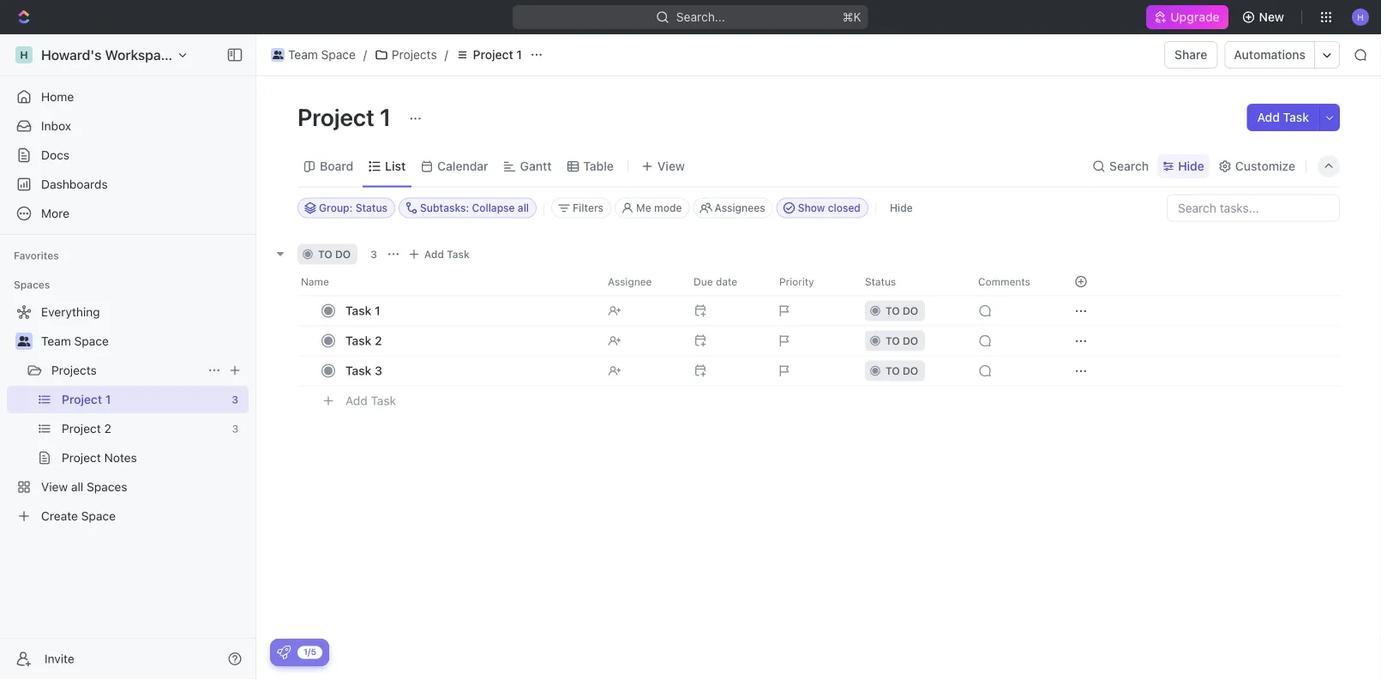 Task type: vqa. For each thing, say whether or not it's contained in the screenshot.
leftmost This
no



Task type: locate. For each thing, give the bounding box(es) containing it.
0 horizontal spatial view
[[41, 480, 68, 494]]

0 vertical spatial project 1 link
[[452, 45, 526, 65]]

0 horizontal spatial projects
[[51, 363, 97, 377]]

1 horizontal spatial status
[[865, 276, 896, 288]]

1 horizontal spatial spaces
[[87, 480, 127, 494]]

docs
[[41, 148, 69, 162]]

2 horizontal spatial add task
[[1257, 110, 1309, 124]]

due date button
[[683, 268, 769, 295]]

0 horizontal spatial 2
[[104, 421, 111, 436]]

0 vertical spatial all
[[518, 202, 529, 214]]

2 for project 2
[[104, 421, 111, 436]]

0 horizontal spatial team
[[41, 334, 71, 348]]

2 up the 'project notes' at left
[[104, 421, 111, 436]]

‎task
[[346, 303, 372, 318], [346, 334, 372, 348]]

board link
[[316, 154, 353, 178]]

project 1 inside tree
[[62, 392, 111, 406]]

more
[[41, 206, 69, 220]]

0 horizontal spatial team space
[[41, 334, 109, 348]]

status
[[355, 202, 388, 214], [865, 276, 896, 288]]

2 vertical spatial add
[[346, 394, 368, 408]]

1 vertical spatial add
[[424, 248, 444, 260]]

1 vertical spatial all
[[71, 480, 83, 494]]

due date
[[694, 276, 737, 288]]

1 vertical spatial hide
[[890, 202, 913, 214]]

2 / from the left
[[445, 48, 448, 62]]

create space
[[41, 509, 116, 523]]

1 vertical spatial spaces
[[87, 480, 127, 494]]

show closed
[[798, 202, 861, 214]]

gantt link
[[517, 154, 552, 178]]

all up create space
[[71, 480, 83, 494]]

0 horizontal spatial hide
[[890, 202, 913, 214]]

sidebar navigation
[[0, 34, 260, 679]]

spaces down the 'project notes' at left
[[87, 480, 127, 494]]

0 vertical spatial projects link
[[370, 45, 441, 65]]

0 horizontal spatial all
[[71, 480, 83, 494]]

2 ‎task from the top
[[346, 334, 372, 348]]

‎task for ‎task 2
[[346, 334, 372, 348]]

notes
[[104, 451, 137, 465]]

2 vertical spatial add task
[[346, 394, 396, 408]]

hide right closed
[[890, 202, 913, 214]]

all inside tree
[[71, 480, 83, 494]]

view up mode
[[658, 159, 685, 173]]

status right group:
[[355, 202, 388, 214]]

add task button
[[1247, 104, 1319, 131], [404, 244, 476, 264], [338, 391, 403, 411]]

to do
[[318, 248, 351, 260], [886, 305, 918, 317], [886, 335, 918, 347], [886, 365, 918, 377]]

comments
[[978, 276, 1030, 288]]

0 vertical spatial spaces
[[14, 279, 50, 291]]

team space down everything
[[41, 334, 109, 348]]

do for task 3
[[903, 365, 918, 377]]

add for top "add task" button
[[1257, 110, 1280, 124]]

home link
[[7, 83, 249, 111]]

spaces inside tree
[[87, 480, 127, 494]]

1 vertical spatial view
[[41, 480, 68, 494]]

1 / from the left
[[363, 48, 367, 62]]

tree containing everything
[[7, 298, 249, 530]]

‎task 1 link
[[341, 298, 594, 323]]

closed
[[828, 202, 861, 214]]

‎task 2 link
[[341, 328, 594, 353]]

1 horizontal spatial 2
[[375, 334, 382, 348]]

1 vertical spatial status
[[865, 276, 896, 288]]

view inside tree
[[41, 480, 68, 494]]

new button
[[1235, 3, 1295, 31]]

1 vertical spatial team space
[[41, 334, 109, 348]]

show closed button
[[776, 198, 868, 218]]

group:
[[319, 202, 353, 214]]

0 horizontal spatial add task
[[346, 394, 396, 408]]

2 up task 3
[[375, 334, 382, 348]]

1 horizontal spatial add task
[[424, 248, 470, 260]]

team space link
[[267, 45, 360, 65], [41, 328, 245, 355]]

1
[[516, 48, 522, 62], [380, 102, 391, 131], [375, 303, 380, 318], [105, 392, 111, 406]]

add up customize
[[1257, 110, 1280, 124]]

1 horizontal spatial team
[[288, 48, 318, 62]]

project 1
[[473, 48, 522, 62], [297, 102, 396, 131], [62, 392, 111, 406]]

team right user group icon
[[288, 48, 318, 62]]

h
[[1357, 12, 1364, 22], [20, 49, 28, 61]]

team right user group image
[[41, 334, 71, 348]]

invite
[[45, 652, 74, 666]]

2 to do button from the top
[[855, 325, 968, 356]]

team
[[288, 48, 318, 62], [41, 334, 71, 348]]

0 horizontal spatial spaces
[[14, 279, 50, 291]]

task 3 link
[[341, 358, 594, 383]]

0 horizontal spatial h
[[20, 49, 28, 61]]

projects
[[392, 48, 437, 62], [51, 363, 97, 377]]

hide
[[1178, 159, 1204, 173], [890, 202, 913, 214]]

1 vertical spatial projects link
[[51, 357, 201, 384]]

2 inside project 2 link
[[104, 421, 111, 436]]

add down task 3
[[346, 394, 368, 408]]

task
[[1283, 110, 1309, 124], [447, 248, 470, 260], [346, 364, 372, 378], [371, 394, 396, 408]]

space down view all spaces
[[81, 509, 116, 523]]

1 horizontal spatial project 1
[[297, 102, 396, 131]]

/
[[363, 48, 367, 62], [445, 48, 448, 62]]

add task button up customize
[[1247, 104, 1319, 131]]

add task button down task 3
[[338, 391, 403, 411]]

0 vertical spatial 2
[[375, 334, 382, 348]]

1 horizontal spatial team space
[[288, 48, 356, 62]]

view
[[658, 159, 685, 173], [41, 480, 68, 494]]

name
[[301, 276, 329, 288]]

project
[[473, 48, 513, 62], [297, 102, 375, 131], [62, 392, 102, 406], [62, 421, 101, 436], [62, 451, 101, 465]]

task 3
[[346, 364, 382, 378]]

space
[[321, 48, 356, 62], [74, 334, 109, 348], [81, 509, 116, 523]]

view for view all spaces
[[41, 480, 68, 494]]

add up name dropdown button
[[424, 248, 444, 260]]

1 vertical spatial add task
[[424, 248, 470, 260]]

0 horizontal spatial project 1 link
[[62, 386, 225, 413]]

hide button
[[883, 198, 920, 218]]

team space right user group icon
[[288, 48, 356, 62]]

tree
[[7, 298, 249, 530]]

to do button
[[855, 295, 968, 326], [855, 325, 968, 356], [855, 355, 968, 386]]

search...
[[676, 10, 725, 24]]

1 vertical spatial 2
[[104, 421, 111, 436]]

view up create
[[41, 480, 68, 494]]

1 vertical spatial team
[[41, 334, 71, 348]]

to
[[318, 248, 332, 260], [886, 305, 900, 317], [886, 335, 900, 347], [886, 365, 900, 377]]

0 vertical spatial project 1
[[473, 48, 522, 62]]

onboarding checklist button image
[[277, 646, 291, 659]]

all right the collapse
[[518, 202, 529, 214]]

space right user group icon
[[321, 48, 356, 62]]

list link
[[382, 154, 406, 178]]

task down task 3
[[371, 394, 396, 408]]

1 vertical spatial h
[[20, 49, 28, 61]]

team inside tree
[[41, 334, 71, 348]]

add task button up name dropdown button
[[404, 244, 476, 264]]

0 vertical spatial team space
[[288, 48, 356, 62]]

0 horizontal spatial /
[[363, 48, 367, 62]]

create space link
[[7, 502, 245, 530]]

0 vertical spatial h
[[1357, 12, 1364, 22]]

view for view
[[658, 159, 685, 173]]

0 vertical spatial add
[[1257, 110, 1280, 124]]

status button
[[855, 268, 968, 295]]

2 horizontal spatial add
[[1257, 110, 1280, 124]]

project 1 link
[[452, 45, 526, 65], [62, 386, 225, 413]]

assignees
[[715, 202, 765, 214]]

1 to do button from the top
[[855, 295, 968, 326]]

priority
[[779, 276, 814, 288]]

inbox
[[41, 119, 71, 133]]

1 horizontal spatial all
[[518, 202, 529, 214]]

2 vertical spatial project 1
[[62, 392, 111, 406]]

view inside button
[[658, 159, 685, 173]]

to for task 3
[[886, 365, 900, 377]]

space down everything
[[74, 334, 109, 348]]

customize
[[1235, 159, 1295, 173]]

status right priority dropdown button
[[865, 276, 896, 288]]

add task
[[1257, 110, 1309, 124], [424, 248, 470, 260], [346, 394, 396, 408]]

to do button for ‎task 2
[[855, 325, 968, 356]]

add task down task 3
[[346, 394, 396, 408]]

2 inside "‎task 2" link
[[375, 334, 382, 348]]

onboarding checklist button element
[[277, 646, 291, 659]]

1 horizontal spatial h
[[1357, 12, 1364, 22]]

0 vertical spatial add task
[[1257, 110, 1309, 124]]

task down ‎task 2
[[346, 364, 372, 378]]

1 horizontal spatial project 1 link
[[452, 45, 526, 65]]

h inside dropdown button
[[1357, 12, 1364, 22]]

do for ‎task 2
[[903, 335, 918, 347]]

1 ‎task from the top
[[346, 303, 372, 318]]

table
[[583, 159, 614, 173]]

0 vertical spatial hide
[[1178, 159, 1204, 173]]

3 to do button from the top
[[855, 355, 968, 386]]

add task up name dropdown button
[[424, 248, 470, 260]]

projects link
[[370, 45, 441, 65], [51, 357, 201, 384]]

0 vertical spatial view
[[658, 159, 685, 173]]

1 vertical spatial space
[[74, 334, 109, 348]]

search button
[[1087, 154, 1154, 178]]

me mode button
[[615, 198, 690, 218]]

1 vertical spatial projects
[[51, 363, 97, 377]]

2 vertical spatial space
[[81, 509, 116, 523]]

1 vertical spatial ‎task
[[346, 334, 372, 348]]

do
[[335, 248, 351, 260], [903, 305, 918, 317], [903, 335, 918, 347], [903, 365, 918, 377]]

to do for ‎task 1
[[886, 305, 918, 317]]

do for ‎task 1
[[903, 305, 918, 317]]

Search tasks... text field
[[1168, 195, 1339, 221]]

0 vertical spatial projects
[[392, 48, 437, 62]]

1 horizontal spatial view
[[658, 159, 685, 173]]

to do button for ‎task 1
[[855, 295, 968, 326]]

add
[[1257, 110, 1280, 124], [424, 248, 444, 260], [346, 394, 368, 408]]

0 horizontal spatial status
[[355, 202, 388, 214]]

hide right search
[[1178, 159, 1204, 173]]

2 horizontal spatial project 1
[[473, 48, 522, 62]]

more button
[[7, 200, 249, 227]]

‎task down ‎task 1
[[346, 334, 372, 348]]

3 inside task 3 link
[[375, 364, 382, 378]]

automations button
[[1226, 42, 1314, 68]]

add task up customize
[[1257, 110, 1309, 124]]

0 vertical spatial ‎task
[[346, 303, 372, 318]]

view button
[[635, 146, 691, 186]]

1 horizontal spatial hide
[[1178, 159, 1204, 173]]

1 horizontal spatial /
[[445, 48, 448, 62]]

spaces
[[14, 279, 50, 291], [87, 480, 127, 494]]

howard's workspace, , element
[[15, 46, 33, 63]]

1 vertical spatial team space link
[[41, 328, 245, 355]]

spaces down favorites "button"
[[14, 279, 50, 291]]

0 horizontal spatial project 1
[[62, 392, 111, 406]]

all
[[518, 202, 529, 214], [71, 480, 83, 494]]

‎task up ‎task 2
[[346, 303, 372, 318]]

board
[[320, 159, 353, 173]]

0 horizontal spatial team space link
[[41, 328, 245, 355]]

to do for ‎task 2
[[886, 335, 918, 347]]

0 vertical spatial team space link
[[267, 45, 360, 65]]

0 horizontal spatial add
[[346, 394, 368, 408]]



Task type: describe. For each thing, give the bounding box(es) containing it.
dashboards
[[41, 177, 108, 191]]

howard's workspace
[[41, 47, 176, 63]]

customize button
[[1213, 154, 1301, 178]]

1 horizontal spatial team space link
[[267, 45, 360, 65]]

1 vertical spatial add task button
[[404, 244, 476, 264]]

user group image
[[272, 51, 283, 59]]

0 vertical spatial status
[[355, 202, 388, 214]]

collapse
[[472, 202, 515, 214]]

group: status
[[319, 202, 388, 214]]

share button
[[1164, 41, 1218, 69]]

favorites
[[14, 249, 59, 261]]

task up name dropdown button
[[447, 248, 470, 260]]

1 horizontal spatial projects
[[392, 48, 437, 62]]

calendar link
[[434, 154, 488, 178]]

hide button
[[1158, 154, 1210, 178]]

everything link
[[7, 298, 245, 326]]

2 for ‎task 2
[[375, 334, 382, 348]]

show
[[798, 202, 825, 214]]

due
[[694, 276, 713, 288]]

view all spaces link
[[7, 473, 245, 501]]

0 vertical spatial team
[[288, 48, 318, 62]]

1 vertical spatial project 1 link
[[62, 386, 225, 413]]

1/5
[[303, 647, 316, 657]]

0 vertical spatial space
[[321, 48, 356, 62]]

view button
[[635, 154, 691, 178]]

‎task 1
[[346, 303, 380, 318]]

new
[[1259, 10, 1284, 24]]

favorites button
[[7, 245, 66, 266]]

filters
[[573, 202, 604, 214]]

upgrade link
[[1147, 5, 1228, 29]]

everything
[[41, 305, 100, 319]]

project notes
[[62, 451, 137, 465]]

to for ‎task 1
[[886, 305, 900, 317]]

assignee button
[[598, 268, 683, 295]]

hide inside button
[[890, 202, 913, 214]]

1 inside tree
[[105, 392, 111, 406]]

projects inside tree
[[51, 363, 97, 377]]

assignee
[[608, 276, 652, 288]]

task up customize
[[1283, 110, 1309, 124]]

subtasks:
[[420, 202, 469, 214]]

priority button
[[769, 268, 855, 295]]

h inside 'sidebar' navigation
[[20, 49, 28, 61]]

add for the bottom "add task" button
[[346, 394, 368, 408]]

search
[[1109, 159, 1149, 173]]

inbox link
[[7, 112, 249, 140]]

0 vertical spatial add task button
[[1247, 104, 1319, 131]]

view all spaces
[[41, 480, 127, 494]]

table link
[[580, 154, 614, 178]]

assignees button
[[693, 198, 773, 218]]

h button
[[1347, 3, 1374, 31]]

dashboards link
[[7, 171, 249, 198]]

create
[[41, 509, 78, 523]]

gantt
[[520, 159, 552, 173]]

1 horizontal spatial add
[[424, 248, 444, 260]]

0 horizontal spatial projects link
[[51, 357, 201, 384]]

2 vertical spatial add task button
[[338, 391, 403, 411]]

me
[[636, 202, 651, 214]]

to do for task 3
[[886, 365, 918, 377]]

‎task 2
[[346, 334, 382, 348]]

team space inside tree
[[41, 334, 109, 348]]

name button
[[297, 268, 598, 295]]

1 horizontal spatial projects link
[[370, 45, 441, 65]]

status inside dropdown button
[[865, 276, 896, 288]]

list
[[385, 159, 406, 173]]

howard's
[[41, 47, 102, 63]]

me mode
[[636, 202, 682, 214]]

docs link
[[7, 141, 249, 169]]

mode
[[654, 202, 682, 214]]

1 vertical spatial project 1
[[297, 102, 396, 131]]

comments button
[[968, 268, 1054, 295]]

to do button for task 3
[[855, 355, 968, 386]]

project 2 link
[[62, 415, 225, 442]]

home
[[41, 90, 74, 104]]

automations
[[1234, 48, 1306, 62]]

⌘k
[[843, 10, 862, 24]]

1 inside the "‎task 1" link
[[375, 303, 380, 318]]

hide inside dropdown button
[[1178, 159, 1204, 173]]

project 2
[[62, 421, 111, 436]]

subtasks: collapse all
[[420, 202, 529, 214]]

calendar
[[437, 159, 488, 173]]

filters button
[[551, 198, 611, 218]]

user group image
[[18, 336, 30, 346]]

project notes link
[[62, 444, 245, 472]]

share
[[1175, 48, 1208, 62]]

to for ‎task 2
[[886, 335, 900, 347]]

upgrade
[[1171, 10, 1220, 24]]

‎task for ‎task 1
[[346, 303, 372, 318]]

date
[[716, 276, 737, 288]]

workspace
[[105, 47, 176, 63]]

tree inside 'sidebar' navigation
[[7, 298, 249, 530]]



